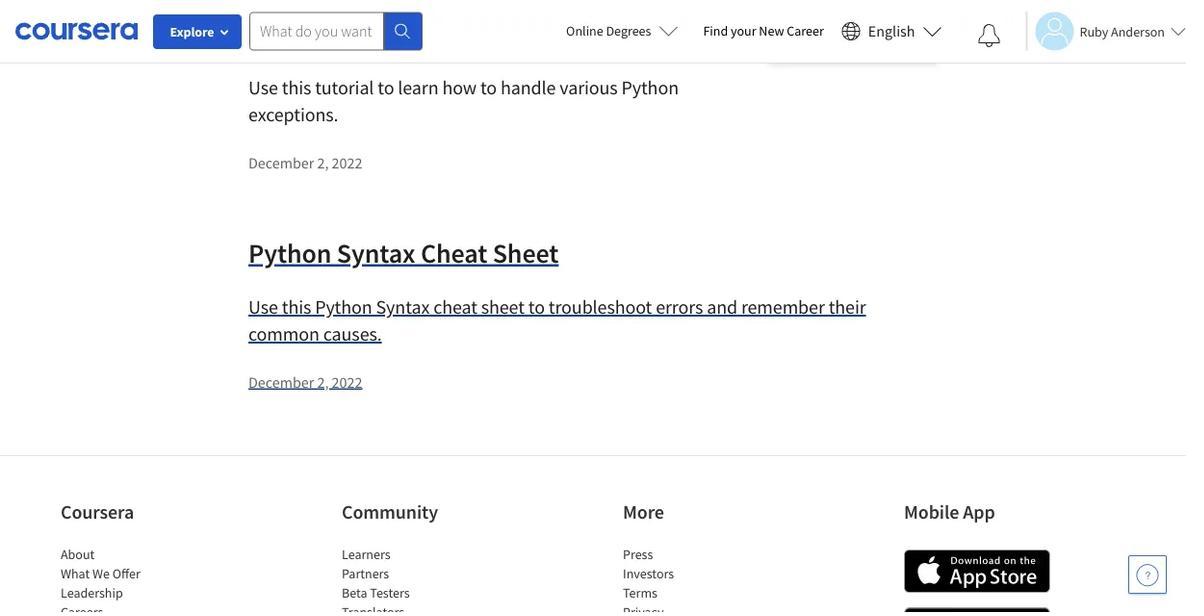Task type: locate. For each thing, give the bounding box(es) containing it.
0 vertical spatial this
[[282, 76, 311, 100]]

about link
[[61, 546, 95, 563]]

0 vertical spatial 2,
[[317, 153, 329, 172]]

python down "degrees"
[[622, 76, 679, 100]]

more
[[623, 500, 665, 524]]

this inside use this python syntax cheat sheet to troubleshoot errors and remember their common causes.
[[282, 295, 311, 319]]

0 vertical spatial use
[[249, 76, 278, 100]]

how
[[442, 76, 477, 100]]

2 use from the top
[[249, 295, 278, 319]]

1 vertical spatial december
[[249, 373, 314, 392]]

investors link
[[623, 565, 674, 583]]

list item down offer
[[61, 603, 224, 614]]

1 december 2, 2022 from the top
[[249, 153, 363, 172]]

to
[[306, 0, 330, 16], [378, 76, 394, 100], [481, 76, 497, 100], [529, 295, 545, 319]]

december down exceptions.
[[249, 153, 314, 172]]

1 vertical spatial december 2, 2022
[[249, 373, 363, 392]]

use inside 'use this tutorial to learn how to handle various python exceptions.'
[[249, 76, 278, 100]]

1 vertical spatial this
[[282, 295, 311, 319]]

ruby anderson
[[1080, 23, 1166, 40]]

2 december 2, 2022 from the top
[[249, 373, 363, 392]]

list item for more
[[623, 603, 787, 614]]

cheat
[[434, 295, 478, 319]]

online
[[566, 22, 604, 39]]

0 horizontal spatial list
[[61, 545, 224, 614]]

2, down exceptions.
[[317, 153, 329, 172]]

None search field
[[249, 12, 423, 51]]

1 horizontal spatial list
[[342, 545, 506, 614]]

list
[[61, 545, 224, 614], [342, 545, 506, 614], [623, 545, 787, 614]]

december
[[249, 153, 314, 172], [249, 373, 314, 392]]

to inside use this python syntax cheat sheet to troubleshoot errors and remember their common causes.
[[529, 295, 545, 319]]

0 horizontal spatial list item
[[61, 603, 224, 614]]

learners partners beta testers
[[342, 546, 410, 602]]

python inside 'use this tutorial to learn how to handle various python exceptions.'
[[622, 76, 679, 100]]

0 horizontal spatial and
[[488, 0, 532, 16]]

syntax inside use this python syntax cheat sheet to troubleshoot errors and remember their common causes.
[[376, 295, 430, 319]]

1 vertical spatial 2,
[[317, 373, 329, 392]]

1 horizontal spatial list item
[[342, 603, 506, 614]]

1 list item from the left
[[61, 603, 224, 614]]

find
[[704, 22, 728, 39]]

2022 for to
[[332, 153, 363, 172]]

2 list item from the left
[[342, 603, 506, 614]]

partners
[[342, 565, 389, 583]]

ruby
[[1080, 23, 1109, 40]]

and
[[488, 0, 532, 16], [707, 295, 738, 319]]

1 use from the top
[[249, 76, 278, 100]]

app
[[963, 500, 996, 524]]

2022 down exceptions.
[[332, 153, 363, 172]]

python up "degrees"
[[618, 0, 702, 16]]

1 2, from the top
[[317, 153, 329, 172]]

use up common
[[249, 295, 278, 319]]

1 vertical spatial 2022
[[332, 373, 363, 392]]

1 vertical spatial syntax
[[376, 295, 430, 319]]

list containing learners
[[342, 545, 506, 614]]

beta testers link
[[342, 585, 410, 602]]

2 2, from the top
[[317, 373, 329, 392]]

december 2, 2022 for python syntax cheat sheet
[[249, 373, 363, 392]]

0 vertical spatial and
[[488, 0, 532, 16]]

2 horizontal spatial list item
[[623, 603, 787, 614]]

2022 down causes.
[[332, 373, 363, 392]]

exceptions.
[[249, 103, 339, 127]]

handle
[[501, 76, 556, 100]]

and left "print"
[[488, 0, 532, 16]]

catch,
[[335, 0, 408, 16]]

list containing about
[[61, 545, 224, 614]]

to inside how to catch, raise, and print a python exception
[[306, 0, 330, 16]]

2 horizontal spatial list
[[623, 545, 787, 614]]

0 vertical spatial december 2, 2022
[[249, 153, 363, 172]]

2, down causes.
[[317, 373, 329, 392]]

list containing press
[[623, 545, 787, 614]]

python syntax cheat sheet
[[249, 236, 559, 270]]

ruby anderson button
[[1026, 12, 1187, 51]]

to left learn
[[378, 76, 394, 100]]

mobile app
[[904, 500, 996, 524]]

what we offer link
[[61, 565, 140, 583]]

beta
[[342, 585, 368, 602]]

this inside 'use this tutorial to learn how to handle various python exceptions.'
[[282, 76, 311, 100]]

this for python syntax cheat sheet
[[282, 295, 311, 319]]

anderson
[[1112, 23, 1166, 40]]

python up causes.
[[315, 295, 372, 319]]

1 2022 from the top
[[332, 153, 363, 172]]

1 december from the top
[[249, 153, 314, 172]]

what
[[61, 565, 90, 583]]

tutorial
[[315, 76, 374, 100]]

online degrees button
[[551, 10, 694, 52]]

various
[[560, 76, 618, 100]]

english
[[869, 22, 916, 41]]

1 list from the left
[[61, 545, 224, 614]]

december 2, 2022 down common
[[249, 373, 363, 392]]

list item for community
[[342, 603, 506, 614]]

this
[[282, 76, 311, 100], [282, 295, 311, 319]]

python
[[618, 0, 702, 16], [622, 76, 679, 100], [249, 236, 332, 270], [315, 295, 372, 319]]

investors
[[623, 565, 674, 583]]

december 2, 2022 down exceptions.
[[249, 153, 363, 172]]

to right sheet
[[529, 295, 545, 319]]

common
[[249, 322, 320, 346]]

list item down investors
[[623, 603, 787, 614]]

press link
[[623, 546, 653, 563]]

2 december from the top
[[249, 373, 314, 392]]

to right how
[[481, 76, 497, 100]]

download on the app store image
[[904, 550, 1051, 593]]

december down common
[[249, 373, 314, 392]]

2022
[[332, 153, 363, 172], [332, 373, 363, 392]]

2 this from the top
[[282, 295, 311, 319]]

a
[[599, 0, 613, 16]]

2, for to
[[317, 153, 329, 172]]

0 vertical spatial 2022
[[332, 153, 363, 172]]

use this python syntax cheat sheet to troubleshoot errors and remember their common causes.
[[249, 295, 866, 346]]

2 list from the left
[[342, 545, 506, 614]]

get it on google play image
[[904, 608, 1051, 614]]

about what we offer leadership
[[61, 546, 140, 602]]

use up exceptions.
[[249, 76, 278, 100]]

3 list from the left
[[623, 545, 787, 614]]

terms
[[623, 585, 658, 602]]

2,
[[317, 153, 329, 172], [317, 373, 329, 392]]

1 vertical spatial and
[[707, 295, 738, 319]]

3 list item from the left
[[623, 603, 787, 614]]

terms link
[[623, 585, 658, 602]]

remember
[[742, 295, 825, 319]]

2 2022 from the top
[[332, 373, 363, 392]]

list item down testers in the left of the page
[[342, 603, 506, 614]]

this up common
[[282, 295, 311, 319]]

to up the exception
[[306, 0, 330, 16]]

find your new career
[[704, 22, 824, 39]]

use inside use this python syntax cheat sheet to troubleshoot errors and remember their common causes.
[[249, 295, 278, 319]]

new
[[759, 22, 785, 39]]

1 horizontal spatial and
[[707, 295, 738, 319]]

list item
[[61, 603, 224, 614], [342, 603, 506, 614], [623, 603, 787, 614]]

What do you want to learn? text field
[[249, 12, 384, 51]]

sheet
[[481, 295, 525, 319]]

list item for coursera
[[61, 603, 224, 614]]

syntax
[[337, 236, 416, 270], [376, 295, 430, 319]]

learn
[[398, 76, 439, 100]]

1 this from the top
[[282, 76, 311, 100]]

and right errors
[[707, 295, 738, 319]]

find your new career link
[[694, 19, 834, 43]]

learners link
[[342, 546, 391, 563]]

this up exceptions.
[[282, 76, 311, 100]]

use
[[249, 76, 278, 100], [249, 295, 278, 319]]

december 2, 2022
[[249, 153, 363, 172], [249, 373, 363, 392]]

about
[[61, 546, 95, 563]]

0 vertical spatial december
[[249, 153, 314, 172]]

1 vertical spatial use
[[249, 295, 278, 319]]

sheet
[[493, 236, 559, 270]]

print
[[537, 0, 594, 16]]

december 2, 2022 for how to catch, raise, and print a python exception
[[249, 153, 363, 172]]

how to catch, raise, and print a python exception
[[249, 0, 702, 51]]



Task type: vqa. For each thing, say whether or not it's contained in the screenshot.
Banner navigation
no



Task type: describe. For each thing, give the bounding box(es) containing it.
december for how to catch, raise, and print a python exception
[[249, 153, 314, 172]]

python inside how to catch, raise, and print a python exception
[[618, 0, 702, 16]]

exception
[[249, 17, 360, 51]]

and inside use this python syntax cheat sheet to troubleshoot errors and remember their common causes.
[[707, 295, 738, 319]]

and inside how to catch, raise, and print a python exception
[[488, 0, 532, 16]]

december for python syntax cheat sheet
[[249, 373, 314, 392]]

this for how to catch, raise, and print a python exception
[[282, 76, 311, 100]]

list for more
[[623, 545, 787, 614]]

their
[[829, 295, 866, 319]]

list for community
[[342, 545, 506, 614]]

help center image
[[1137, 563, 1160, 587]]

explore button
[[153, 14, 242, 49]]

cheat
[[421, 236, 488, 270]]

list for coursera
[[61, 545, 224, 614]]

leadership link
[[61, 585, 123, 602]]

we
[[92, 565, 110, 583]]

partners link
[[342, 565, 389, 583]]

press
[[623, 546, 653, 563]]

english button
[[834, 0, 950, 63]]

career
[[787, 22, 824, 39]]

offer
[[112, 565, 140, 583]]

python up common
[[249, 236, 332, 270]]

errors
[[656, 295, 703, 319]]

python inside use this python syntax cheat sheet to troubleshoot errors and remember their common causes.
[[315, 295, 372, 319]]

explore
[[170, 23, 214, 40]]

degrees
[[606, 22, 652, 39]]

use for how to catch, raise, and print a python exception
[[249, 76, 278, 100]]

use this tutorial to learn how to handle various python exceptions.
[[249, 76, 679, 127]]

causes.
[[323, 322, 382, 346]]

use for python syntax cheat sheet
[[249, 295, 278, 319]]

show notifications image
[[978, 24, 1001, 47]]

leadership
[[61, 585, 123, 602]]

your
[[731, 22, 757, 39]]

coursera
[[61, 500, 134, 524]]

raise,
[[413, 0, 482, 16]]

mobile
[[904, 500, 960, 524]]

online degrees
[[566, 22, 652, 39]]

0 vertical spatial syntax
[[337, 236, 416, 270]]

testers
[[370, 585, 410, 602]]

2, for syntax
[[317, 373, 329, 392]]

troubleshoot
[[549, 295, 652, 319]]

how
[[249, 0, 301, 16]]

[featured image] a software engineer with long hair and sunglasses on her head works to resolve a python exception in her code. image
[[766, 0, 938, 60]]

coursera image
[[15, 16, 138, 46]]

community
[[342, 500, 438, 524]]

2022 for syntax
[[332, 373, 363, 392]]

press investors terms
[[623, 546, 674, 602]]

learners
[[342, 546, 391, 563]]



